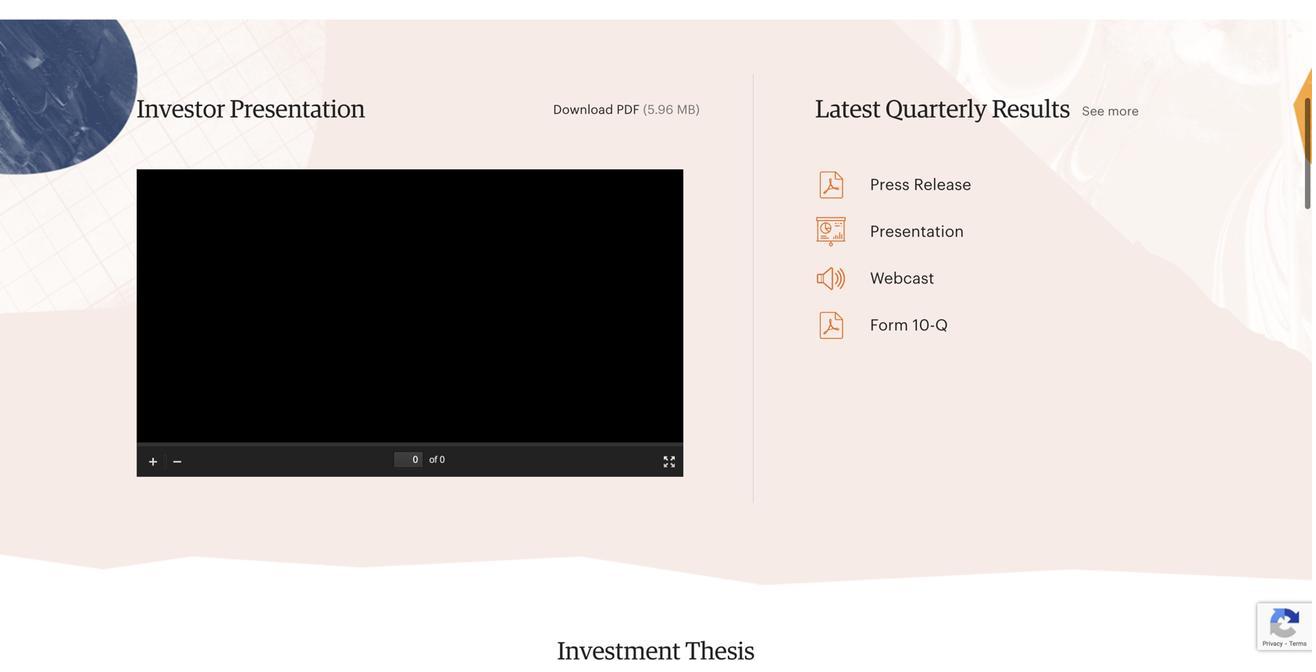 Task type: describe. For each thing, give the bounding box(es) containing it.
quarterly
[[886, 98, 987, 123]]

q
[[935, 318, 948, 334]]

webcast
[[870, 271, 935, 287]]

1 horizontal spatial presentation
[[870, 224, 964, 240]]

form 10-q link
[[816, 310, 948, 341]]

results
[[992, 98, 1071, 123]]

pdf
[[617, 104, 640, 116]]

presentation link
[[816, 216, 964, 248]]

press release link
[[816, 170, 972, 201]]

press
[[870, 177, 910, 193]]

webcast link
[[816, 263, 935, 295]]

see
[[1082, 105, 1105, 118]]

mb)
[[677, 104, 700, 116]]

(5.96
[[643, 104, 674, 116]]

more
[[1108, 105, 1139, 118]]



Task type: locate. For each thing, give the bounding box(es) containing it.
presentation
[[230, 98, 365, 123], [870, 224, 964, 240]]

0 vertical spatial presentation
[[230, 98, 365, 123]]

see more
[[1082, 105, 1139, 118]]

10-
[[913, 318, 935, 334]]

latest
[[816, 98, 881, 123]]

see more link
[[1082, 105, 1139, 123]]

investor
[[137, 98, 225, 123]]

latest quarterly results
[[816, 98, 1071, 123]]

release
[[914, 177, 972, 193]]

0 horizontal spatial presentation
[[230, 98, 365, 123]]

download
[[553, 104, 613, 116]]

download pdf (5.96 mb)
[[553, 104, 700, 116]]

form
[[870, 318, 909, 334]]

1 vertical spatial presentation
[[870, 224, 964, 240]]

investor presentation
[[137, 98, 365, 123]]

form 10-q
[[870, 318, 948, 334]]

press release
[[870, 177, 972, 193]]



Task type: vqa. For each thing, say whether or not it's contained in the screenshot.
Sheet
no



